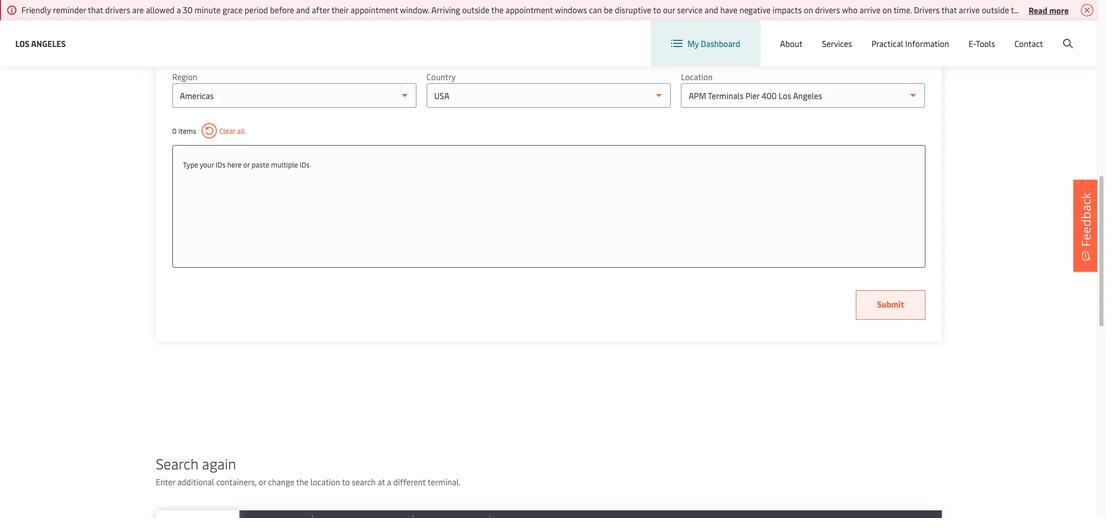 Task type: vqa. For each thing, say whether or not it's contained in the screenshot.
second 'and'
yes



Task type: describe. For each thing, give the bounding box(es) containing it.
1 outside from the left
[[462, 4, 490, 15]]

3 appointment from the left
[[1030, 4, 1078, 15]]

global menu
[[901, 30, 947, 41]]

2 that from the left
[[942, 4, 957, 15]]

here
[[227, 160, 242, 170]]

1 on from the left
[[804, 4, 813, 15]]

2 arrive from the left
[[959, 4, 980, 15]]

read
[[1029, 4, 1048, 16]]

country
[[427, 71, 456, 82]]

los angeles link
[[15, 37, 66, 50]]

feedback
[[1078, 193, 1095, 247]]

different
[[393, 477, 426, 488]]

period
[[245, 4, 268, 15]]

our
[[663, 4, 675, 15]]

e-tools button
[[969, 20, 996, 67]]

paste
[[252, 160, 269, 170]]

dashboard
[[701, 38, 741, 49]]

practical information
[[872, 38, 950, 49]]

e-
[[969, 38, 976, 49]]

clear
[[219, 126, 236, 136]]

allowed
[[146, 4, 175, 15]]

my
[[688, 38, 699, 49]]

or inside search again enter additional containers, or change the location to search at a different terminal.
[[259, 477, 266, 488]]

submit
[[878, 299, 905, 310]]

clear all button
[[201, 123, 245, 139]]

to inside search again enter additional containers, or change the location to search at a different terminal.
[[342, 477, 350, 488]]

clear all
[[219, 126, 245, 136]]

1 vertical spatial location
[[681, 71, 713, 82]]

switch location
[[810, 30, 868, 41]]

who
[[842, 4, 858, 15]]

type your ids here or paste multiple ids
[[183, 160, 310, 170]]

switch location button
[[793, 30, 868, 41]]

2 ids from the left
[[300, 160, 310, 170]]

2 outside from the left
[[982, 4, 1010, 15]]

feedback button
[[1074, 180, 1099, 272]]

e-tools
[[969, 38, 996, 49]]

at
[[378, 477, 385, 488]]

again
[[202, 455, 236, 474]]

friendly reminder that drivers are allowed a 30 minute grace period before and after their appointment window. arriving outside the appointment windows can be disruptive to our service and have negative impacts on drivers who arrive on time. drivers that arrive outside their appointment window
[[21, 4, 1106, 15]]

login
[[996, 30, 1016, 41]]

tools
[[976, 38, 996, 49]]

have
[[721, 4, 738, 15]]

/
[[1017, 30, 1021, 41]]

search again enter additional containers, or change the location to search at a different terminal.
[[156, 455, 461, 488]]

my dashboard
[[688, 38, 741, 49]]

0 vertical spatial or
[[243, 160, 250, 170]]

global
[[901, 30, 924, 41]]

my dashboard button
[[671, 20, 741, 67]]

practical
[[872, 38, 904, 49]]

services button
[[822, 20, 852, 67]]

about
[[780, 38, 803, 49]]

login / create account
[[996, 30, 1078, 41]]

after
[[312, 4, 330, 15]]

are
[[132, 4, 144, 15]]

minute
[[195, 4, 221, 15]]

more
[[1050, 4, 1069, 16]]

0 vertical spatial to
[[653, 4, 661, 15]]

reminder
[[53, 4, 86, 15]]

multiple
[[271, 160, 298, 170]]

about button
[[780, 20, 803, 67]]

submit button
[[857, 291, 926, 320]]

service
[[677, 4, 703, 15]]

1 that from the left
[[88, 4, 103, 15]]

before
[[270, 4, 294, 15]]

containers,
[[216, 477, 257, 488]]

close alert image
[[1081, 4, 1094, 16]]

1 ids from the left
[[216, 160, 226, 170]]

2 and from the left
[[705, 4, 719, 15]]

disruptive
[[615, 4, 652, 15]]

arriving
[[432, 4, 460, 15]]

los
[[15, 38, 29, 49]]

menu
[[926, 30, 947, 41]]

negative
[[740, 4, 771, 15]]

terminal.
[[428, 477, 461, 488]]

the inside search again enter additional containers, or change the location to search at a different terminal.
[[296, 477, 309, 488]]



Task type: locate. For each thing, give the bounding box(es) containing it.
and
[[296, 4, 310, 15], [705, 4, 719, 15]]

switch
[[810, 30, 834, 41]]

to left our
[[653, 4, 661, 15]]

information
[[906, 38, 950, 49]]

location
[[836, 30, 868, 41], [681, 71, 713, 82]]

items
[[178, 126, 196, 136]]

impacts
[[773, 4, 802, 15]]

1 horizontal spatial location
[[836, 30, 868, 41]]

a right at
[[387, 477, 391, 488]]

1 and from the left
[[296, 4, 310, 15]]

arrive up e-
[[959, 4, 980, 15]]

ids
[[216, 160, 226, 170], [300, 160, 310, 170]]

grace
[[223, 4, 243, 15]]

and left 'after'
[[296, 4, 310, 15]]

services
[[822, 38, 852, 49]]

search
[[352, 477, 376, 488]]

angeles
[[31, 38, 66, 49]]

0 items
[[172, 126, 196, 136]]

0 horizontal spatial the
[[296, 477, 309, 488]]

1 horizontal spatial on
[[883, 4, 892, 15]]

appointment left windows
[[506, 4, 553, 15]]

0 horizontal spatial location
[[681, 71, 713, 82]]

on right impacts
[[804, 4, 813, 15]]

1 horizontal spatial ids
[[300, 160, 310, 170]]

1 vertical spatial to
[[342, 477, 350, 488]]

or
[[243, 160, 250, 170], [259, 477, 266, 488]]

their
[[332, 4, 349, 15], [1011, 4, 1028, 15]]

outside up the login
[[982, 4, 1010, 15]]

drivers left are
[[105, 4, 130, 15]]

1 horizontal spatial appointment
[[506, 4, 553, 15]]

0 horizontal spatial or
[[243, 160, 250, 170]]

contact
[[1015, 38, 1044, 49]]

drivers left who
[[815, 4, 841, 15]]

1 vertical spatial a
[[387, 477, 391, 488]]

a
[[177, 4, 181, 15], [387, 477, 391, 488]]

or right here
[[243, 160, 250, 170]]

None text field
[[183, 156, 915, 175]]

that right drivers
[[942, 4, 957, 15]]

their right 'after'
[[332, 4, 349, 15]]

appointment up account
[[1030, 4, 1078, 15]]

2 on from the left
[[883, 4, 892, 15]]

0 horizontal spatial drivers
[[105, 4, 130, 15]]

search
[[156, 455, 198, 474]]

0
[[172, 126, 177, 136]]

type
[[183, 160, 198, 170]]

drivers
[[105, 4, 130, 15], [815, 4, 841, 15]]

arrive right who
[[860, 4, 881, 15]]

create
[[1023, 30, 1046, 41]]

1 drivers from the left
[[105, 4, 130, 15]]

1 horizontal spatial drivers
[[815, 4, 841, 15]]

can
[[589, 4, 602, 15]]

1 horizontal spatial the
[[492, 4, 504, 15]]

1 appointment from the left
[[351, 4, 398, 15]]

appointment
[[351, 4, 398, 15], [506, 4, 553, 15], [1030, 4, 1078, 15]]

that right reminder
[[88, 4, 103, 15]]

read more
[[1029, 4, 1069, 16]]

0 vertical spatial location
[[836, 30, 868, 41]]

ids right multiple on the left top
[[300, 160, 310, 170]]

a left 30
[[177, 4, 181, 15]]

30
[[183, 4, 193, 15]]

the
[[492, 4, 504, 15], [296, 477, 309, 488]]

0 vertical spatial the
[[492, 4, 504, 15]]

window
[[1080, 4, 1106, 15]]

location
[[311, 477, 340, 488]]

practical information button
[[872, 20, 950, 67]]

0 horizontal spatial on
[[804, 4, 813, 15]]

account
[[1048, 30, 1078, 41]]

global menu button
[[878, 20, 957, 51]]

to left search
[[342, 477, 350, 488]]

1 horizontal spatial a
[[387, 477, 391, 488]]

friendly
[[21, 4, 51, 15]]

1 tab list from the top
[[156, 15, 942, 48]]

0 vertical spatial tab list
[[156, 15, 942, 48]]

enter
[[156, 477, 175, 488]]

0 horizontal spatial that
[[88, 4, 103, 15]]

and left have
[[705, 4, 719, 15]]

location down my
[[681, 71, 713, 82]]

appointment left window.
[[351, 4, 398, 15]]

1 horizontal spatial or
[[259, 477, 266, 488]]

1 vertical spatial tab list
[[156, 511, 942, 519]]

0 horizontal spatial and
[[296, 4, 310, 15]]

drivers
[[914, 4, 940, 15]]

0 horizontal spatial arrive
[[860, 4, 881, 15]]

0 horizontal spatial appointment
[[351, 4, 398, 15]]

1 horizontal spatial and
[[705, 4, 719, 15]]

on left time.
[[883, 4, 892, 15]]

2 tab list from the top
[[156, 511, 942, 519]]

arrive
[[860, 4, 881, 15], [959, 4, 980, 15]]

2 drivers from the left
[[815, 4, 841, 15]]

location down who
[[836, 30, 868, 41]]

a inside search again enter additional containers, or change the location to search at a different terminal.
[[387, 477, 391, 488]]

0 horizontal spatial ids
[[216, 160, 226, 170]]

1 horizontal spatial arrive
[[959, 4, 980, 15]]

on
[[804, 4, 813, 15], [883, 4, 892, 15]]

outside
[[462, 4, 490, 15], [982, 4, 1010, 15]]

change
[[268, 477, 295, 488]]

window.
[[400, 4, 430, 15]]

0 horizontal spatial to
[[342, 477, 350, 488]]

0 horizontal spatial a
[[177, 4, 181, 15]]

windows
[[555, 4, 587, 15]]

1 vertical spatial the
[[296, 477, 309, 488]]

read more button
[[1029, 4, 1069, 16]]

1 horizontal spatial outside
[[982, 4, 1010, 15]]

0 horizontal spatial their
[[332, 4, 349, 15]]

all
[[237, 126, 245, 136]]

that
[[88, 4, 103, 15], [942, 4, 957, 15]]

ids right your
[[216, 160, 226, 170]]

or left change
[[259, 477, 266, 488]]

2 appointment from the left
[[506, 4, 553, 15]]

1 their from the left
[[332, 4, 349, 15]]

additional
[[177, 477, 214, 488]]

0 vertical spatial a
[[177, 4, 181, 15]]

login / create account link
[[977, 20, 1078, 51]]

0 horizontal spatial outside
[[462, 4, 490, 15]]

your
[[200, 160, 214, 170]]

region
[[172, 71, 197, 82]]

1 horizontal spatial to
[[653, 4, 661, 15]]

1 arrive from the left
[[860, 4, 881, 15]]

1 horizontal spatial that
[[942, 4, 957, 15]]

1 vertical spatial or
[[259, 477, 266, 488]]

tab list
[[156, 15, 942, 48], [156, 511, 942, 519]]

2 their from the left
[[1011, 4, 1028, 15]]

los angeles
[[15, 38, 66, 49]]

outside right 'arriving'
[[462, 4, 490, 15]]

2 horizontal spatial appointment
[[1030, 4, 1078, 15]]

their left read
[[1011, 4, 1028, 15]]

contact button
[[1015, 20, 1044, 67]]

time.
[[894, 4, 912, 15]]

1 horizontal spatial their
[[1011, 4, 1028, 15]]

to
[[653, 4, 661, 15], [342, 477, 350, 488]]

be
[[604, 4, 613, 15]]



